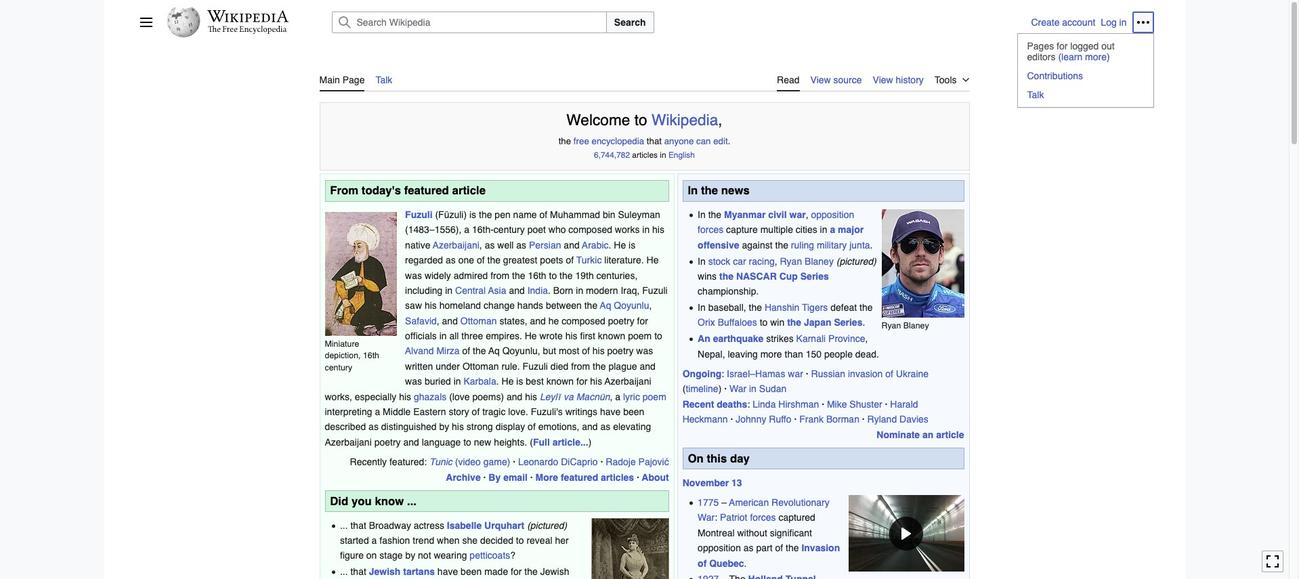 Task type: vqa. For each thing, say whether or not it's contained in the screenshot.
habitat,
no



Task type: describe. For each thing, give the bounding box(es) containing it.
depiction,
[[325, 350, 361, 361]]

ghazals (love poems) and his leylī va macnūn , a lyric poem interpreting a middle eastern story of tragic love. fuzuli's writings have been described as distinguished by his strong display of emotions, and as elevating azerbaijani poetry and language to new heights. (
[[325, 391, 666, 448]]

about link
[[642, 472, 669, 483]]

timeline link
[[686, 384, 719, 395]]

have inside have been made for the jewish
[[438, 566, 458, 577]]

without
[[737, 528, 767, 538]]

–
[[722, 497, 727, 508]]

editors
[[1027, 51, 1056, 62]]

petticoats
[[470, 550, 510, 561]]

century inside miniature depiction, 16th century
[[325, 362, 352, 372]]

... for ... that  broadway actress isabelle urquhart (pictured) started a fashion trend when she decided to reveal her figure on stage by not wearing
[[340, 520, 348, 531]]

russian
[[811, 369, 846, 379]]

ottoman inside aq qoyunlu , safavid , and ottoman
[[461, 316, 497, 326]]

israel–hamas
[[727, 369, 785, 379]]

display
[[496, 422, 525, 433]]

johnny ruffo
[[736, 414, 792, 425]]

azerbaijani inside '. he is best known for his azerbaijani works, especially his'
[[605, 376, 651, 387]]

the japan series link
[[787, 317, 863, 328]]

frank borman
[[800, 414, 860, 425]]

the down three
[[473, 346, 486, 357]]

wins
[[698, 271, 717, 282]]

japan
[[804, 317, 832, 328]]

change
[[484, 300, 515, 311]]

main content containing welcome to
[[314, 61, 975, 579]]

johnny ruffo link
[[736, 414, 792, 425]]

the down in the news
[[708, 209, 722, 220]]

encyclopedia
[[592, 136, 644, 147]]

1 vertical spatial articles
[[601, 472, 634, 483]]

for inside pages for logged out editors
[[1057, 41, 1068, 51]]

states, and he composed poetry for officials in all three empires. he wrote his first known poem to alvand mirza
[[405, 316, 662, 357]]

isabelle urquhart, c. 1892 image
[[591, 518, 669, 579]]

have inside ghazals (love poems) and his leylī va macnūn , a lyric poem interpreting a middle eastern story of tragic love. fuzuli's writings have been described as distinguished by his strong display of emotions, and as elevating azerbaijani poetry and language to new heights. (
[[600, 407, 621, 417]]

fuzuli inside . born in modern iraq, fuzuli saw his homeland change hands between the
[[642, 285, 668, 296]]

the up the championship.
[[719, 271, 734, 282]]

opposition inside captured montreal without significant opposition as part of the
[[698, 543, 741, 554]]

centuries,
[[597, 270, 638, 281]]

the left the plague
[[593, 361, 606, 372]]

nepal,
[[698, 349, 725, 360]]

by inside ... that  broadway actress isabelle urquhart (pictured) started a fashion trend when she decided to reveal her figure on stage by not wearing
[[405, 550, 415, 561]]

his inside of the aq qoyunlu, but most of his poetry was written under ottoman rule. fuzuli died from the plague and was buried in
[[593, 346, 605, 357]]

for inside have been made for the jewish
[[511, 566, 522, 577]]

war inside american revolutionary war
[[698, 512, 715, 523]]

started
[[340, 535, 369, 546]]

16th inside literature. he was widely admired from the 16th to the 19th centuries, including in
[[528, 270, 546, 281]]

the down hanshin tigers link
[[787, 317, 802, 328]]

azerbaijani inside ghazals (love poems) and his leylī va macnūn , a lyric poem interpreting a middle eastern story of tragic love. fuzuli's writings have been described as distinguished by his strong display of emotions, and as elevating azerbaijani poetry and language to new heights. (
[[325, 437, 372, 448]]

of down three
[[462, 346, 470, 357]]

) inside ) is the pen name of muhammad bin suleyman (1483–1556), a 16th-century poet who composed works in his native
[[464, 209, 467, 220]]

and down who
[[564, 240, 580, 250]]

borman
[[826, 414, 860, 425]]

pages
[[1027, 41, 1054, 51]]

contributions
[[1027, 70, 1083, 81]]

(pictured) inside ... that  broadway actress isabelle urquhart (pictured) started a fashion trend when she decided to reveal her figure on stage by not wearing
[[527, 520, 567, 531]]

a inside ... that  broadway actress isabelle urquhart (pictured) started a fashion trend when she decided to reveal her figure on stage by not wearing
[[372, 535, 377, 546]]

earthquake
[[713, 333, 764, 344]]

greatest
[[503, 255, 538, 266]]

from today's featured article
[[330, 184, 486, 197]]

including
[[405, 285, 443, 296]]

of right poets
[[566, 255, 574, 266]]

to inside in stock car racing , ryan blaney (pictured) wins the nascar cup series championship. in baseball, the hanshin tigers defeat the orix buffaloes to win the japan series .
[[760, 317, 768, 328]]

of up strong
[[472, 407, 480, 417]]

. right military
[[870, 240, 873, 250]]

hanshin
[[765, 302, 800, 313]]

(video
[[455, 457, 481, 468]]

his up middle
[[399, 391, 411, 402]]

miniature depiction, 16th century image
[[325, 212, 397, 336]]

leonardo dicaprio link
[[518, 457, 598, 468]]

recent
[[683, 399, 714, 410]]

name
[[513, 209, 537, 220]]

was inside literature. he was widely admired from the 16th to the 19th centuries, including in
[[405, 270, 422, 281]]

menu image
[[139, 16, 153, 29]]

myanmar civil war link
[[724, 209, 806, 220]]

officials
[[405, 331, 437, 342]]

to up the free encyclopedia that anyone can edit . 6,744,782 articles in english
[[635, 112, 647, 129]]

to inside ... that  broadway actress isabelle urquhart (pictured) started a fashion trend when she decided to reveal her figure on stage by not wearing
[[516, 535, 524, 546]]

talk link for main page
[[376, 66, 392, 90]]

american revolutionary war
[[698, 497, 830, 523]]

poet
[[528, 224, 546, 235]]

an earthquake link
[[698, 333, 764, 344]]

of inside ) is the pen name of muhammad bin suleyman (1483–1556), a 16th-century poet who composed works in his native
[[540, 209, 548, 220]]

email
[[503, 472, 528, 483]]

aq inside of the aq qoyunlu, but most of his poetry was written under ottoman rule. fuzuli died from the plague and was buried in
[[489, 346, 500, 357]]

stage
[[380, 550, 403, 561]]

free link
[[574, 136, 589, 147]]

wikipedia
[[652, 112, 718, 129]]

1 horizontal spatial series
[[834, 317, 863, 328]]

aq inside aq qoyunlu , safavid , and ottoman
[[600, 300, 611, 311]]

, inside ghazals (love poems) and his leylī va macnūn , a lyric poem interpreting a middle eastern story of tragic love. fuzuli's writings have been described as distinguished by his strong display of emotions, and as elevating azerbaijani poetry and language to new heights. (
[[610, 391, 613, 402]]

0 horizontal spatial article
[[452, 184, 486, 197]]

but
[[543, 346, 556, 357]]

tragic
[[482, 407, 506, 417]]

account
[[1062, 17, 1096, 28]]

significant
[[770, 528, 812, 538]]

read link
[[777, 66, 800, 91]]

buried
[[425, 376, 451, 387]]

tunic (video game)
[[430, 457, 510, 468]]

play video image
[[890, 517, 923, 551]]

november 13
[[683, 477, 742, 488]]

: patriot forces
[[715, 512, 776, 523]]

racing
[[749, 256, 775, 267]]

6,744,782 link
[[594, 150, 630, 160]]

homeland
[[439, 300, 481, 311]]

a down especially at the left bottom
[[375, 407, 380, 417]]

2 vertical spatial was
[[405, 376, 422, 387]]

the up buffaloes at the right bottom of page
[[749, 302, 762, 313]]

and inside of the aq qoyunlu, but most of his poetry was written under ottoman rule. fuzuli died from the plague and was buried in
[[640, 361, 656, 372]]

that for ... that jewish tartans
[[351, 566, 366, 577]]

karnali province link
[[796, 333, 865, 344]]

the free encyclopedia image
[[208, 26, 287, 35]]

his down "story"
[[452, 422, 464, 433]]

frank
[[800, 414, 824, 425]]

actress
[[414, 520, 444, 531]]

in inside the free encyclopedia that anyone can edit . 6,744,782 articles in english
[[660, 150, 666, 160]]

. down without
[[744, 558, 747, 569]]

heckmann
[[683, 414, 728, 425]]

a major offensive
[[698, 224, 864, 250]]

the inside ) is the pen name of muhammad bin suleyman (1483–1556), a 16th-century poet who composed works in his native
[[479, 209, 492, 220]]

empires.
[[486, 331, 522, 342]]

a inside a major offensive
[[830, 224, 835, 235]]

opposition forces link
[[698, 209, 854, 235]]

emotions,
[[538, 422, 579, 433]]

in inside . born in modern iraq, fuzuli saw his homeland change hands between the
[[576, 285, 583, 296]]

an
[[923, 429, 934, 440]]

1 vertical spatial featured
[[561, 472, 598, 483]]

about
[[642, 472, 669, 483]]

ottoman inside of the aq qoyunlu, but most of his poetry was written under ottoman rule. fuzuli died from the plague and was buried in
[[463, 361, 499, 372]]

1 horizontal spatial forces
[[750, 512, 776, 523]]

his down best on the left bottom of page
[[525, 391, 537, 402]]

and down writings
[[582, 422, 598, 433]]

cup
[[780, 271, 798, 282]]

as inside . he is regarded as one of the greatest poets of
[[446, 255, 456, 266]]

fuzuli inside of the aq qoyunlu, but most of his poetry was written under ottoman rule. fuzuli died from the plague and was buried in
[[523, 361, 548, 372]]

than
[[785, 349, 803, 360]]

1 horizontal spatial azerbaijani
[[433, 240, 480, 250]]

more inside , nepal, leaving more than 150 people dead.
[[761, 349, 782, 360]]

for inside states, and he composed poetry for officials in all three empires. he wrote his first known poem to alvand mirza
[[637, 316, 648, 326]]

of down love.
[[528, 422, 536, 433]]

0 horizontal spatial (
[[435, 209, 438, 220]]

interpreting
[[325, 407, 372, 417]]

is for the
[[629, 240, 636, 250]]

karnali
[[796, 333, 826, 344]]

in inside personal tools navigation
[[1120, 17, 1127, 28]]

in inside states, and he composed poetry for officials in all three empires. he wrote his first known poem to alvand mirza
[[439, 331, 447, 342]]

wikipedia image
[[207, 10, 288, 22]]

in for in stock car racing , ryan blaney (pictured) wins the nascar cup series championship. in baseball, the hanshin tigers defeat the orix buffaloes to win the japan series .
[[698, 256, 706, 267]]

opposition inside 'opposition forces'
[[811, 209, 854, 220]]

the inside have been made for the jewish
[[525, 566, 538, 577]]

view for view history
[[873, 75, 893, 85]]

arabic
[[582, 240, 609, 250]]

central asia and india
[[455, 285, 548, 296]]

the inside the free encyclopedia that anyone can edit . 6,744,782 articles in english
[[559, 136, 571, 147]]

patriot forces link
[[720, 512, 776, 523]]

three
[[462, 331, 483, 342]]

more featured articles
[[536, 472, 634, 483]]

in down israel–hamas
[[749, 384, 757, 395]]

1 horizontal spatial blaney
[[904, 320, 929, 331]]

poets
[[540, 255, 563, 266]]

the right defeat
[[860, 302, 873, 313]]

under
[[436, 361, 460, 372]]

century inside ) is the pen name of muhammad bin suleyman (1483–1556), a 16th-century poet who composed works in his native
[[494, 224, 525, 235]]

have been made for the jewish
[[340, 566, 569, 579]]

the inside . he is regarded as one of the greatest poets of
[[487, 255, 501, 266]]

and inside states, and he composed poetry for officials in all three empires. he wrote his first known poem to alvand mirza
[[530, 316, 546, 326]]

been inside ghazals (love poems) and his leylī va macnūn , a lyric poem interpreting a middle eastern story of tragic love. fuzuli's writings have been described as distinguished by his strong display of emotions, and as elevating azerbaijani poetry and language to new heights. (
[[623, 407, 645, 417]]

persian link
[[529, 240, 561, 250]]

radoje
[[606, 457, 636, 468]]

recently featured:
[[350, 457, 430, 468]]

described
[[325, 422, 366, 433]]

0 horizontal spatial fuzuli
[[405, 209, 433, 220]]

major
[[838, 224, 864, 235]]

native
[[405, 240, 431, 250]]

ongoing
[[683, 369, 722, 379]]

16th inside miniature depiction, 16th century
[[363, 350, 379, 361]]

in inside ) is the pen name of muhammad bin suleyman (1483–1556), a 16th-century poet who composed works in his native
[[642, 224, 650, 235]]

recently
[[350, 457, 387, 468]]

his up macnūn
[[590, 376, 602, 387]]

blaney inside in stock car racing , ryan blaney (pictured) wins the nascar cup series championship. in baseball, the hanshin tigers defeat the orix buffaloes to win the japan series .
[[805, 256, 834, 267]]

wrote
[[540, 331, 563, 342]]

1 vertical spatial :
[[748, 399, 750, 410]]

poetry inside ghazals (love poems) and his leylī va macnūn , a lyric poem interpreting a middle eastern story of tragic love. fuzuli's writings have been described as distinguished by his strong display of emotions, and as elevating azerbaijani poetry and language to new heights. (
[[374, 437, 401, 448]]

jewish inside have been made for the jewish
[[540, 566, 569, 577]]

been inside have been made for the jewish
[[461, 566, 482, 577]]

when
[[437, 535, 460, 546]]

the down greatest
[[512, 270, 525, 281]]

pajović
[[639, 457, 669, 468]]

0 horizontal spatial :
[[715, 512, 718, 523]]

edit
[[713, 136, 728, 147]]

articles inside the free encyclopedia that anyone can edit . 6,744,782 articles in english
[[632, 150, 658, 160]]

one
[[458, 255, 474, 266]]

1 vertical spatial war
[[788, 369, 803, 379]]

regarded
[[405, 255, 443, 266]]

timeline
[[686, 384, 719, 395]]

in for in the myanmar civil war ,
[[698, 209, 706, 220]]

. inside . born in modern iraq, fuzuli saw his homeland change hands between the
[[548, 285, 551, 296]]

the up born
[[560, 270, 573, 281]]



Task type: locate. For each thing, give the bounding box(es) containing it.
1 horizontal spatial ryan
[[882, 320, 901, 331]]

can
[[696, 136, 711, 147]]

elevating
[[613, 422, 651, 433]]

he up the qoyunlu,
[[525, 331, 537, 342]]

and
[[564, 240, 580, 250], [509, 285, 525, 296], [442, 316, 458, 326], [530, 316, 546, 326], [640, 361, 656, 372], [507, 391, 523, 402], [582, 422, 598, 433], [403, 437, 419, 448]]

. up literature.
[[609, 240, 611, 250]]

israel–hamas war link
[[727, 369, 803, 379]]

0 vertical spatial featured
[[404, 184, 449, 197]]

search button
[[606, 12, 654, 33]]

civil
[[769, 209, 787, 220]]

1 ... from the top
[[340, 520, 348, 531]]

ryan blaney in may 2023 image
[[882, 209, 964, 318]]

for right pages
[[1057, 41, 1068, 51]]

Search search field
[[315, 12, 1031, 33]]

azerbaijani down described in the left of the page
[[325, 437, 372, 448]]

in the news
[[688, 184, 750, 197]]

of right one
[[477, 255, 485, 266]]

his down including
[[425, 300, 437, 311]]

0 vertical spatial more
[[1085, 51, 1107, 62]]

opposition down montreal
[[698, 543, 741, 554]]

1 horizontal spatial talk
[[1027, 89, 1044, 100]]

invasion of quebec link
[[698, 543, 840, 569]]

is inside . he is regarded as one of the greatest poets of
[[629, 240, 636, 250]]

series down ryan blaney link
[[801, 271, 829, 282]]

to down poets
[[549, 270, 557, 281]]

. inside the free encyclopedia that anyone can edit . 6,744,782 articles in english
[[728, 136, 731, 147]]

1 vertical spatial been
[[461, 566, 482, 577]]

the free encyclopedia that anyone can edit . 6,744,782 articles in english
[[559, 136, 731, 160]]

. inside '. he is best known for his azerbaijani works, especially his'
[[496, 376, 499, 387]]

0 horizontal spatial talk link
[[376, 66, 392, 90]]

jewish tartans link
[[369, 566, 435, 577]]

the down reveal
[[525, 566, 538, 577]]

1 horizontal spatial view
[[873, 75, 893, 85]]

0 vertical spatial series
[[801, 271, 829, 282]]

1 horizontal spatial jewish
[[540, 566, 569, 577]]

poetry down aq qoyunlu link
[[608, 316, 635, 326]]

Search Wikipedia search field
[[332, 12, 607, 33]]

that inside ... that  broadway actress isabelle urquhart (pictured) started a fashion trend when she decided to reveal her figure on stage by not wearing
[[351, 520, 366, 531]]

poem inside states, and he composed poetry for officials in all three empires. he wrote his first known poem to alvand mirza
[[628, 331, 652, 342]]

(pictured) inside in stock car racing , ryan blaney (pictured) wins the nascar cup series championship. in baseball, the hanshin tigers defeat the orix buffaloes to win the japan series .
[[837, 256, 877, 267]]

middle
[[383, 407, 411, 417]]

the down well on the top of the page
[[487, 255, 501, 266]]

composed up arabic
[[569, 224, 612, 235]]

2 jewish from the left
[[540, 566, 569, 577]]

fashion
[[380, 535, 410, 546]]

1 horizontal spatial have
[[600, 407, 621, 417]]

0 horizontal spatial known
[[546, 376, 574, 387]]

composed inside states, and he composed poetry for officials in all three empires. he wrote his first known poem to alvand mirza
[[562, 316, 606, 326]]

been up elevating
[[623, 407, 645, 417]]

talk link for contributions
[[1018, 85, 1153, 104]]

harald heckmann
[[683, 399, 918, 425]]

create
[[1031, 17, 1060, 28]]

the down multiple
[[775, 240, 789, 250]]

ryan up cup
[[780, 256, 802, 267]]

16th right depiction,
[[363, 350, 379, 361]]

he for . he is regarded as one of the greatest poets of
[[614, 240, 626, 250]]

he for . he is best known for his azerbaijani works, especially his
[[502, 376, 514, 387]]

poetry inside states, and he composed poetry for officials in all three empires. he wrote his first known poem to alvand mirza
[[608, 316, 635, 326]]

source
[[834, 75, 862, 85]]

0 vertical spatial ryan
[[780, 256, 802, 267]]

is down 'works'
[[629, 240, 636, 250]]

, inside , nepal, leaving more than 150 people dead.
[[865, 333, 868, 344]]

and right the plague
[[640, 361, 656, 372]]

0 horizontal spatial ryan
[[780, 256, 802, 267]]

0 vertical spatial azerbaijani
[[433, 240, 480, 250]]

leylī
[[540, 391, 561, 402]]

recent deaths link
[[683, 399, 748, 410]]

learn more link
[[1059, 51, 1110, 62]]

is inside '. he is best known for his azerbaijani works, especially his'
[[516, 376, 523, 387]]

0 vertical spatial by
[[439, 422, 449, 433]]

. up province
[[863, 317, 865, 328]]

a left lyric in the bottom of the page
[[615, 391, 621, 402]]

and up all
[[442, 316, 458, 326]]

1 vertical spatial was
[[636, 346, 653, 357]]

he inside literature. he was widely admired from the 16th to the 19th centuries, including in
[[647, 255, 659, 266]]

0 horizontal spatial azerbaijani
[[325, 437, 372, 448]]

1 jewish from the left
[[369, 566, 401, 577]]

from down most
[[571, 361, 590, 372]]

the inside . born in modern iraq, fuzuli saw his homeland change hands between the
[[584, 300, 598, 311]]

alvand
[[405, 346, 434, 357]]

not
[[418, 550, 431, 561]]

eastern
[[413, 407, 446, 417]]

have down wearing on the left bottom
[[438, 566, 458, 577]]

of inside invasion of quebec
[[698, 558, 707, 569]]

a inside ) is the pen name of muhammad bin suleyman (1483–1556), a 16th-century poet who composed works in his native
[[464, 224, 470, 235]]

free
[[574, 136, 589, 147]]

war in sudan link
[[730, 384, 787, 395]]

his up most
[[565, 331, 578, 342]]

talk for main page
[[376, 75, 392, 85]]

0 horizontal spatial war
[[698, 512, 715, 523]]

create account link
[[1031, 17, 1096, 28]]

he up literature.
[[614, 240, 626, 250]]

19th
[[575, 270, 594, 281]]

the inside captured montreal without significant opposition as part of the
[[786, 543, 799, 554]]

0 vertical spatial from
[[491, 270, 510, 281]]

of down first
[[582, 346, 590, 357]]

1 horizontal spatial :
[[722, 369, 724, 379]]

featured:
[[390, 457, 427, 468]]

. up poems)
[[496, 376, 499, 387]]

composed up first
[[562, 316, 606, 326]]

for up "leylī va macnūn" link at the bottom left of the page
[[577, 376, 588, 387]]

more inside personal tools navigation
[[1085, 51, 1107, 62]]

. inside . he is regarded as one of the greatest poets of
[[609, 240, 611, 250]]

0 horizontal spatial jewish
[[369, 566, 401, 577]]

ottoman link
[[461, 316, 497, 326]]

0 horizontal spatial featured
[[404, 184, 449, 197]]

that down figure
[[351, 566, 366, 577]]

) up dicaprio
[[588, 437, 592, 448]]

poetry inside of the aq qoyunlu, but most of his poetry was written under ottoman rule. fuzuli died from the plague and was buried in
[[607, 346, 634, 357]]

as left elevating
[[601, 422, 611, 433]]

in down the widely
[[445, 285, 453, 296]]

a left 16th-
[[464, 224, 470, 235]]

in down english link
[[688, 184, 698, 197]]

nominate an article
[[877, 429, 964, 440]]

1 horizontal spatial )
[[588, 437, 592, 448]]

featured up fuzuli link
[[404, 184, 449, 197]]

view left the source
[[811, 75, 831, 85]]

the left news
[[701, 184, 718, 197]]

championship.
[[698, 286, 759, 297]]

that for ... that  broadway actress isabelle urquhart (pictured) started a fashion trend when she decided to reveal her figure on stage by not wearing
[[351, 520, 366, 531]]

talk link right page
[[376, 66, 392, 90]]

as down without
[[744, 543, 754, 554]]

of up poet
[[540, 209, 548, 220]]

in down 19th
[[576, 285, 583, 296]]

0 vertical spatial is
[[469, 209, 476, 220]]

a up military
[[830, 224, 835, 235]]

to left new
[[464, 437, 471, 448]]

( inside ghazals (love poems) and his leylī va macnūn , a lyric poem interpreting a middle eastern story of tragic love. fuzuli's writings have been described as distinguished by his strong display of emotions, and as elevating azerbaijani poetry and language to new heights. (
[[530, 437, 533, 448]]

known inside '. he is best known for his azerbaijani works, especially his'
[[546, 376, 574, 387]]

the up 16th-
[[479, 209, 492, 220]]

2 vertical spatial :
[[715, 512, 718, 523]]

composed inside ) is the pen name of muhammad bin suleyman (1483–1556), a 16th-century poet who composed works in his native
[[569, 224, 612, 235]]

he
[[614, 240, 626, 250], [647, 255, 659, 266], [525, 331, 537, 342], [502, 376, 514, 387]]

view left history
[[873, 75, 893, 85]]

0 horizontal spatial been
[[461, 566, 482, 577]]

jewish down the her
[[540, 566, 569, 577]]

0 vertical spatial 16th
[[528, 270, 546, 281]]

... inside ... that  broadway actress isabelle urquhart (pictured) started a fashion trend when she decided to reveal her figure on stage by not wearing
[[340, 520, 348, 531]]

for inside '. he is best known for his azerbaijani works, especially his'
[[577, 376, 588, 387]]

from inside of the aq qoyunlu, but most of his poetry was written under ottoman rule. fuzuli died from the plague and was buried in
[[571, 361, 590, 372]]

0 vertical spatial (pictured)
[[837, 256, 877, 267]]

mike
[[827, 399, 847, 410]]

buffaloes
[[718, 317, 757, 328]]

1 vertical spatial have
[[438, 566, 458, 577]]

2 ... from the top
[[340, 566, 348, 577]]

rule.
[[502, 361, 520, 372]]

1 vertical spatial ...
[[340, 566, 348, 577]]

featured down dicaprio
[[561, 472, 598, 483]]

forces inside 'opposition forces'
[[698, 224, 724, 235]]

1 vertical spatial ottoman
[[463, 361, 499, 372]]

2 view from the left
[[873, 75, 893, 85]]

to inside ghazals (love poems) and his leylī va macnūn , a lyric poem interpreting a middle eastern story of tragic love. fuzuli's writings have been described as distinguished by his strong display of emotions, and as elevating azerbaijani poetry and language to new heights. (
[[464, 437, 471, 448]]

0 horizontal spatial more
[[761, 349, 782, 360]]

in up ruling military junta link
[[820, 224, 828, 235]]

1 vertical spatial is
[[629, 240, 636, 250]]

asia
[[488, 285, 506, 296]]

car
[[733, 256, 746, 267]]

orix
[[698, 317, 715, 328]]

turkic link
[[576, 255, 602, 266]]

view inside 'link'
[[811, 75, 831, 85]]

talk for contributions
[[1027, 89, 1044, 100]]

1 horizontal spatial been
[[623, 407, 645, 417]]

1 vertical spatial opposition
[[698, 543, 741, 554]]

(
[[435, 209, 438, 220], [530, 437, 533, 448]]

in inside literature. he was widely admired from the 16th to the 19th centuries, including in
[[445, 285, 453, 296]]

in up orix
[[698, 302, 706, 313]]

for down ?
[[511, 566, 522, 577]]

( right heights.
[[530, 437, 533, 448]]

1 horizontal spatial war
[[730, 384, 747, 395]]

frank borman link
[[800, 414, 860, 425]]

ongoing link
[[683, 369, 722, 379]]

war up deaths
[[730, 384, 747, 395]]

azerbaijani up one
[[433, 240, 480, 250]]

1 horizontal spatial (
[[530, 437, 533, 448]]

0 vertical spatial known
[[598, 331, 626, 342]]

as right described in the left of the page
[[369, 422, 379, 433]]

a
[[464, 224, 470, 235], [830, 224, 835, 235], [615, 391, 621, 402], [375, 407, 380, 417], [372, 535, 377, 546]]

. born in modern iraq, fuzuli saw his homeland change hands between the
[[405, 285, 668, 311]]

0 vertical spatial article
[[452, 184, 486, 197]]

arabic link
[[582, 240, 609, 250]]

of inside "russian invasion of ukraine timeline"
[[886, 369, 894, 379]]

poems)
[[472, 391, 504, 402]]

2 horizontal spatial is
[[629, 240, 636, 250]]

, inside in stock car racing , ryan blaney (pictured) wins the nascar cup series championship. in baseball, the hanshin tigers defeat the orix buffaloes to win the japan series .
[[775, 256, 777, 267]]

well
[[497, 240, 514, 250]]

qoyunlu,
[[502, 346, 540, 357]]

2 vertical spatial that
[[351, 566, 366, 577]]

0 horizontal spatial is
[[469, 209, 476, 220]]

0 horizontal spatial blaney
[[805, 256, 834, 267]]

0 horizontal spatial forces
[[698, 224, 724, 235]]

in for in the news
[[688, 184, 698, 197]]

safavid
[[405, 316, 437, 326]]

1 vertical spatial (pictured)
[[527, 520, 567, 531]]

. inside in stock car racing , ryan blaney (pictured) wins the nascar cup series championship. in baseball, the hanshin tigers defeat the orix buffaloes to win the japan series .
[[863, 317, 865, 328]]

. he is regarded as one of the greatest poets of
[[405, 240, 636, 266]]

fuzuli up the (1483–1556),
[[405, 209, 433, 220]]

1 vertical spatial poem
[[643, 391, 666, 402]]

of inside captured montreal without significant opposition as part of the
[[775, 543, 783, 554]]

0 vertical spatial composed
[[569, 224, 612, 235]]

0 vertical spatial poem
[[628, 331, 652, 342]]

fuzuli ( füzuli
[[405, 209, 464, 220]]

miniature depiction, 16th century
[[325, 339, 379, 372]]

story
[[449, 407, 469, 417]]

16th
[[528, 270, 546, 281], [363, 350, 379, 361]]

(1483–1556),
[[405, 224, 462, 235]]

talk inside "link"
[[1027, 89, 1044, 100]]

that inside the free encyclopedia that anyone can edit . 6,744,782 articles in english
[[647, 136, 662, 147]]

poem right lyric in the bottom of the page
[[643, 391, 666, 402]]

war in sudan
[[730, 384, 787, 395]]

talk link down contributions
[[1018, 85, 1153, 104]]

he inside '. he is best known for his azerbaijani works, especially his'
[[502, 376, 514, 387]]

his inside ) is the pen name of muhammad bin suleyman (1483–1556), a 16th-century poet who composed works in his native
[[652, 224, 665, 235]]

1 vertical spatial war
[[698, 512, 715, 523]]

poetry up recently featured:
[[374, 437, 401, 448]]

and inside aq qoyunlu , safavid , and ottoman
[[442, 316, 458, 326]]

...
[[340, 520, 348, 531], [340, 566, 348, 577]]

0 vertical spatial been
[[623, 407, 645, 417]]

0 horizontal spatial (pictured)
[[527, 520, 567, 531]]

1775 –
[[698, 497, 729, 508]]

1 vertical spatial series
[[834, 317, 863, 328]]

for down qoyunlu
[[637, 316, 648, 326]]

log in link
[[1101, 17, 1127, 28]]

1 vertical spatial composed
[[562, 316, 606, 326]]

1 vertical spatial fuzuli
[[642, 285, 668, 296]]

1 vertical spatial from
[[571, 361, 590, 372]]

0 horizontal spatial from
[[491, 270, 510, 281]]

0 vertical spatial ottoman
[[461, 316, 497, 326]]

linda
[[753, 399, 776, 410]]

0 vertical spatial aq
[[600, 300, 611, 311]]

in inside of the aq qoyunlu, but most of his poetry was written under ottoman rule. fuzuli died from the plague and was buried in
[[454, 376, 461, 387]]

to inside states, and he composed poetry for officials in all three empires. he wrote his first known poem to alvand mirza
[[655, 331, 662, 342]]

and up love.
[[507, 391, 523, 402]]

1 vertical spatial century
[[325, 362, 352, 372]]

his inside . born in modern iraq, fuzuli saw his homeland change hands between the
[[425, 300, 437, 311]]

0 vertical spatial ...
[[340, 520, 348, 531]]

known inside states, and he composed poetry for officials in all three empires. he wrote his first known poem to alvand mirza
[[598, 331, 626, 342]]

and down the distinguished
[[403, 437, 419, 448]]

admired
[[454, 270, 488, 281]]

1 vertical spatial article
[[936, 429, 964, 440]]

century up well on the top of the page
[[494, 224, 525, 235]]

0 vertical spatial (
[[435, 209, 438, 220]]

against
[[742, 240, 773, 250]]

is left best on the left bottom of page
[[516, 376, 523, 387]]

talk link inside personal tools navigation
[[1018, 85, 1153, 104]]

the left free link
[[559, 136, 571, 147]]

0 horizontal spatial by
[[405, 550, 415, 561]]

0 horizontal spatial )
[[464, 209, 467, 220]]

russian invasion of ukraine link
[[811, 369, 929, 379]]

war
[[790, 209, 806, 220], [788, 369, 803, 379]]

he inside states, and he composed poetry for officials in all three empires. he wrote his first known poem to alvand mirza
[[525, 331, 537, 342]]

personal tools navigation
[[1017, 12, 1154, 108]]

to inside literature. he was widely admired from the 16th to the 19th centuries, including in
[[549, 270, 557, 281]]

he for literature. he was widely admired from the 16th to the 19th centuries, including in
[[647, 255, 659, 266]]

article right an
[[936, 429, 964, 440]]

main content
[[314, 61, 975, 579]]

fullscreen image
[[1266, 555, 1280, 569]]

1 vertical spatial talk
[[1027, 89, 1044, 100]]

0 vertical spatial forces
[[698, 224, 724, 235]]

1 horizontal spatial article
[[936, 429, 964, 440]]

azerbaijani , as well as persian and arabic
[[433, 240, 609, 250]]

view for view source
[[811, 75, 831, 85]]

is for azerbaijani
[[516, 376, 523, 387]]

0 vertical spatial talk
[[376, 75, 392, 85]]

article up füzuli
[[452, 184, 486, 197]]

1 vertical spatial aq
[[489, 346, 500, 357]]

was down the written
[[405, 376, 422, 387]]

1 vertical spatial (
[[530, 437, 533, 448]]

nominate an article link
[[877, 429, 964, 440]]

0 vertical spatial :
[[722, 369, 724, 379]]

a major offensive link
[[698, 224, 864, 250]]

jewish down stage on the bottom left of the page
[[369, 566, 401, 577]]

he right literature.
[[647, 255, 659, 266]]

as inside captured montreal without significant opposition as part of the
[[744, 543, 754, 554]]

ryan inside in stock car racing , ryan blaney (pictured) wins the nascar cup series championship. in baseball, the hanshin tigers defeat the orix buffaloes to win the japan series .
[[780, 256, 802, 267]]

reveal
[[527, 535, 553, 546]]

1 vertical spatial ryan
[[882, 320, 901, 331]]

0 horizontal spatial series
[[801, 271, 829, 282]]

0 vertical spatial war
[[730, 384, 747, 395]]

, nepal, leaving more than 150 people dead.
[[698, 333, 879, 360]]

the down significant
[[786, 543, 799, 554]]

broadway
[[369, 520, 411, 531]]

sudan
[[759, 384, 787, 395]]

he inside . he is regarded as one of the greatest poets of
[[614, 240, 626, 250]]

page
[[343, 75, 365, 85]]

was up the plague
[[636, 346, 653, 357]]

ghazals
[[414, 391, 447, 402]]

talk right page
[[376, 75, 392, 85]]

from up central asia and india on the left of page
[[491, 270, 510, 281]]

nascar
[[736, 271, 777, 282]]

of right part
[[775, 543, 783, 554]]

best
[[526, 376, 544, 387]]

... for ... that jewish tartans
[[340, 566, 348, 577]]

articles down radoje
[[601, 472, 634, 483]]

1 horizontal spatial known
[[598, 331, 626, 342]]

1 vertical spatial more
[[761, 349, 782, 360]]

wearing
[[434, 550, 467, 561]]

0 horizontal spatial 16th
[[363, 350, 379, 361]]

war up cities
[[790, 209, 806, 220]]

his inside states, and he composed poetry for officials in all three empires. he wrote his first known poem to alvand mirza
[[565, 331, 578, 342]]

poem inside ghazals (love poems) and his leylī va macnūn , a lyric poem interpreting a middle eastern story of tragic love. fuzuli's writings have been described as distinguished by his strong display of emotions, and as elevating azerbaijani poetry and language to new heights. (
[[643, 391, 666, 402]]

2 vertical spatial fuzuli
[[523, 361, 548, 372]]

aq qoyunlu link
[[600, 300, 649, 311]]

1 vertical spatial )
[[588, 437, 592, 448]]

junta
[[850, 240, 870, 250]]

in up wins
[[698, 256, 706, 267]]

poem down qoyunlu
[[628, 331, 652, 342]]

. right 'can'
[[728, 136, 731, 147]]

1 horizontal spatial from
[[571, 361, 590, 372]]

1 horizontal spatial aq
[[600, 300, 611, 311]]

is up 16th-
[[469, 209, 476, 220]]

from inside literature. he was widely admired from the 16th to the 19th centuries, including in
[[491, 270, 510, 281]]

) up azerbaijani link on the left top of the page
[[464, 209, 467, 220]]

1 horizontal spatial (pictured)
[[837, 256, 877, 267]]

is inside ) is the pen name of muhammad bin suleyman (1483–1556), a 16th-century poet who composed works in his native
[[469, 209, 476, 220]]

aq down empires.
[[489, 346, 500, 357]]

as up greatest
[[516, 240, 526, 250]]

0 horizontal spatial century
[[325, 362, 352, 372]]

13
[[732, 477, 742, 488]]

1 horizontal spatial featured
[[561, 472, 598, 483]]

1 view from the left
[[811, 75, 831, 85]]

saw
[[405, 300, 422, 311]]

and right asia
[[509, 285, 525, 296]]

1 vertical spatial by
[[405, 550, 415, 561]]

: up johnny
[[748, 399, 750, 410]]

ruffo
[[769, 414, 792, 425]]

that down welcome to wikipedia ,
[[647, 136, 662, 147]]

fuzuli's
[[531, 407, 563, 417]]

in the myanmar civil war ,
[[698, 209, 811, 220]]

works,
[[325, 391, 352, 402]]

1 horizontal spatial talk link
[[1018, 85, 1153, 104]]

ellipsis image
[[1136, 16, 1150, 29]]

1 horizontal spatial 16th
[[528, 270, 546, 281]]

1 horizontal spatial more
[[1085, 51, 1107, 62]]

azerbaijani
[[433, 240, 480, 250], [605, 376, 651, 387], [325, 437, 372, 448]]

1 horizontal spatial century
[[494, 224, 525, 235]]

by inside ghazals (love poems) and his leylī va macnūn , a lyric poem interpreting a middle eastern story of tragic love. fuzuli's writings have been described as distinguished by his strong display of emotions, and as elevating azerbaijani poetry and language to new heights. (
[[439, 422, 449, 433]]

to left reveal
[[516, 535, 524, 546]]

0 vertical spatial war
[[790, 209, 806, 220]]

by email link
[[489, 472, 528, 483]]

2 horizontal spatial azerbaijani
[[605, 376, 651, 387]]

article
[[452, 184, 486, 197], [936, 429, 964, 440]]

for
[[1057, 41, 1068, 51], [637, 316, 648, 326], [577, 376, 588, 387], [511, 566, 522, 577]]

as left well on the top of the page
[[485, 240, 495, 250]]



